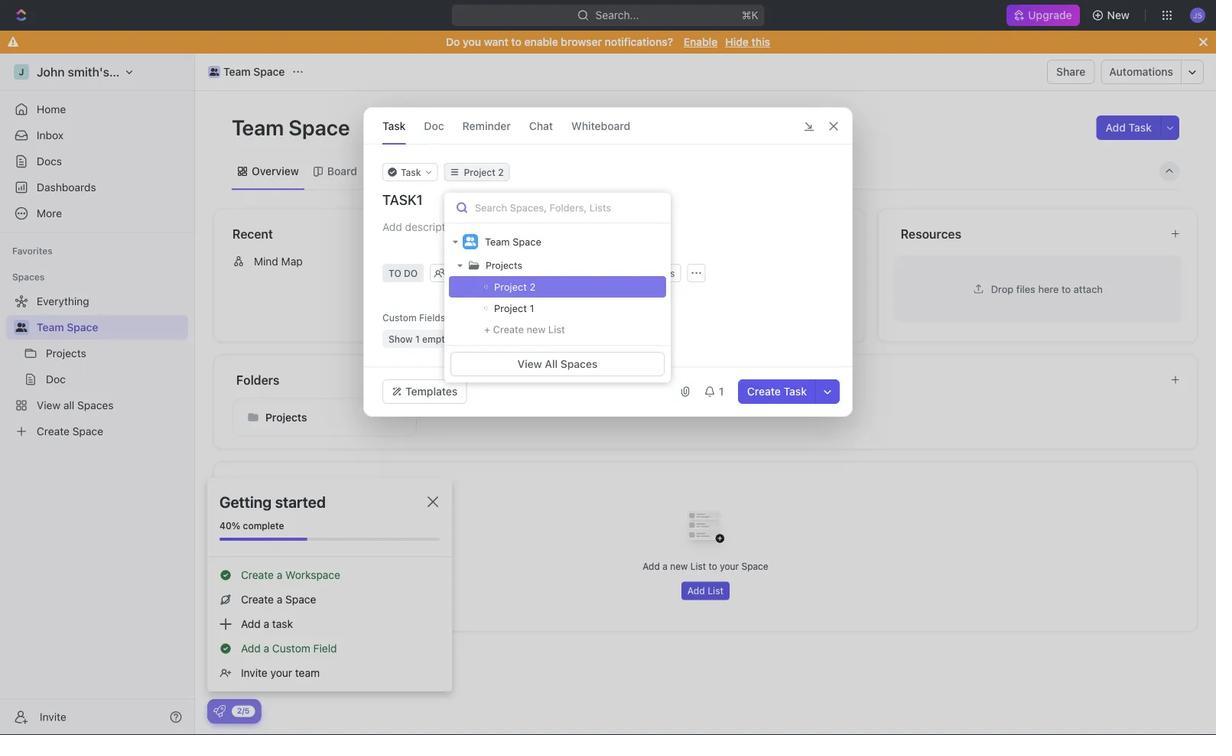 Task type: vqa. For each thing, say whether or not it's contained in the screenshot.
Show
yes



Task type: describe. For each thing, give the bounding box(es) containing it.
share
[[1056, 65, 1086, 78]]

untitled • in
[[586, 255, 645, 267]]

new
[[1107, 9, 1130, 21]]

list up add list button at the right bottom of the page
[[690, 561, 706, 572]]

board link
[[324, 161, 357, 182]]

dashboards
[[37, 181, 96, 194]]

resources button
[[900, 224, 1158, 243]]

no lists icon. image
[[675, 499, 736, 560]]

dialog containing task
[[363, 107, 853, 417]]

dashboards link
[[6, 175, 188, 200]]

add a custom field
[[241, 642, 337, 655]]

add task
[[1106, 121, 1152, 134]]

favorites button
[[6, 242, 59, 260]]

create a workspace
[[241, 569, 340, 581]]

projects inside button
[[265, 411, 307, 423]]

invite for invite
[[40, 711, 66, 723]]

⌘k
[[742, 9, 758, 21]]

create a space
[[241, 593, 316, 606]]

mind
[[254, 255, 278, 267]]

show
[[389, 333, 413, 344]]

agenda
[[639, 279, 676, 292]]

Search Spaces, Folders, Lists text field
[[444, 193, 671, 223]]

lists button
[[236, 478, 1179, 496]]

40% complete
[[220, 520, 284, 531]]

40%
[[220, 520, 240, 531]]

enable
[[524, 36, 558, 48]]

drop files here to attach
[[991, 283, 1103, 294]]

fields
[[554, 333, 578, 344]]

docs
[[37, 155, 62, 168]]

list right 'or' on the left of page
[[548, 324, 565, 335]]

want
[[484, 36, 508, 48]]

add or edit fields
[[503, 333, 578, 344]]

spaces inside button
[[560, 358, 598, 370]]

started
[[275, 493, 326, 511]]

create for create task
[[747, 385, 781, 398]]

automations button
[[1102, 60, 1181, 83]]

add or edit fields button
[[484, 330, 585, 348]]

whiteboard
[[571, 119, 630, 132]]

empty
[[422, 333, 450, 344]]

fields
[[419, 312, 445, 323]]

add for add a task
[[241, 618, 261, 630]]

attach
[[1074, 283, 1103, 294]]

workshop agenda template link
[[559, 273, 853, 298]]

1 for show
[[415, 333, 420, 344]]

0 horizontal spatial your
[[270, 667, 292, 679]]

view all spaces button
[[450, 352, 665, 376]]

complete
[[243, 520, 284, 531]]

calendar link
[[429, 161, 478, 182]]

1 horizontal spatial team space link
[[204, 63, 289, 81]]

reminder
[[462, 119, 511, 132]]

inbox link
[[6, 123, 188, 148]]

home
[[37, 103, 66, 115]]

1 horizontal spatial user group image
[[465, 237, 476, 246]]

add list button
[[681, 582, 730, 600]]

create for create a workspace
[[241, 569, 274, 581]]

drop
[[991, 283, 1014, 294]]

list link
[[382, 161, 404, 182]]

create task
[[747, 385, 807, 398]]

inbox
[[37, 129, 64, 141]]

files
[[1016, 283, 1035, 294]]

all
[[545, 358, 558, 370]]

0 vertical spatial your
[[720, 561, 739, 572]]

enable
[[684, 36, 718, 48]]

home link
[[6, 97, 188, 122]]

2/5
[[237, 706, 250, 715]]

gantt link
[[503, 161, 534, 182]]

2
[[530, 281, 536, 293]]

search...
[[595, 9, 639, 21]]

browser
[[561, 36, 602, 48]]

lists
[[236, 480, 264, 494]]

Task Name text field
[[382, 190, 837, 209]]

edit
[[534, 333, 552, 344]]

whiteboard button
[[571, 108, 630, 144]]

add list
[[687, 585, 724, 596]]

to for attach
[[1062, 283, 1071, 294]]

invite for invite your team
[[241, 667, 268, 679]]

onboarding checklist button image
[[213, 705, 226, 717]]

board
[[327, 165, 357, 177]]

mind map
[[254, 255, 303, 267]]

in
[[636, 255, 645, 267]]

getting
[[220, 493, 272, 511]]



Task type: locate. For each thing, give the bounding box(es) containing it.
to right here in the top of the page
[[1062, 283, 1071, 294]]

0 vertical spatial project
[[494, 281, 527, 293]]

0 horizontal spatial user group image
[[209, 68, 219, 76]]

1 horizontal spatial projects
[[486, 260, 522, 271]]

workshop
[[586, 279, 636, 292]]

upgrade link
[[1007, 5, 1080, 26]]

projects
[[486, 260, 522, 271], [265, 411, 307, 423]]

0 horizontal spatial invite
[[40, 711, 66, 723]]

projects down folders
[[265, 411, 307, 423]]

task for create task
[[784, 385, 807, 398]]

+
[[484, 324, 490, 335]]

task
[[272, 618, 293, 630]]

•
[[628, 255, 633, 267]]

do
[[446, 36, 460, 48]]

create task button
[[738, 379, 816, 404]]

project 1
[[494, 302, 534, 314]]

invite your team
[[241, 667, 320, 679]]

user group image
[[16, 323, 27, 332]]

1 vertical spatial invite
[[40, 711, 66, 723]]

create inside button
[[747, 385, 781, 398]]

view
[[518, 358, 542, 370]]

new for a
[[670, 561, 688, 572]]

team inside tree
[[37, 321, 64, 333]]

1 horizontal spatial invite
[[241, 667, 268, 679]]

invite
[[241, 667, 268, 679], [40, 711, 66, 723]]

add
[[1106, 121, 1126, 134], [503, 333, 520, 344], [643, 561, 660, 572], [687, 585, 705, 596], [241, 618, 261, 630], [241, 642, 261, 655]]

spaces
[[12, 272, 45, 282], [560, 358, 598, 370]]

add for add list
[[687, 585, 705, 596]]

space
[[253, 65, 285, 78], [289, 114, 350, 140], [513, 236, 541, 247], [67, 321, 98, 333], [742, 561, 768, 572], [285, 593, 316, 606]]

spaces inside sidebar navigation
[[12, 272, 45, 282]]

list inside add list button
[[708, 585, 724, 596]]

0 horizontal spatial projects
[[265, 411, 307, 423]]

team
[[295, 667, 320, 679]]

1 horizontal spatial new
[[670, 561, 688, 572]]

list down task button
[[385, 165, 404, 177]]

project down project 2
[[494, 302, 527, 314]]

overview
[[252, 165, 299, 177]]

0 horizontal spatial custom
[[272, 642, 310, 655]]

list down the add a new list to your space
[[708, 585, 724, 596]]

add a task
[[241, 618, 293, 630]]

custom
[[382, 312, 417, 323], [272, 642, 310, 655]]

add for add a custom field
[[241, 642, 261, 655]]

a for task
[[264, 618, 269, 630]]

project 2
[[494, 281, 536, 293]]

1 vertical spatial projects
[[265, 411, 307, 423]]

1 right show
[[415, 333, 420, 344]]

1 horizontal spatial to
[[709, 561, 717, 572]]

0 vertical spatial custom
[[382, 312, 417, 323]]

2 horizontal spatial to
[[1062, 283, 1071, 294]]

0 horizontal spatial new
[[527, 324, 546, 335]]

team space
[[223, 65, 285, 78], [232, 114, 354, 140], [485, 236, 541, 247], [37, 321, 98, 333]]

doc button
[[424, 108, 444, 144]]

1 horizontal spatial custom
[[382, 312, 417, 323]]

chat button
[[529, 108, 553, 144]]

0 vertical spatial team space link
[[204, 63, 289, 81]]

to up add list button at the right bottom of the page
[[709, 561, 717, 572]]

0 vertical spatial 1
[[530, 302, 534, 314]]

1 vertical spatial to
[[1062, 283, 1071, 294]]

custom fields
[[382, 312, 445, 323]]

0 horizontal spatial spaces
[[12, 272, 45, 282]]

task for add task
[[1129, 121, 1152, 134]]

mind map link
[[226, 249, 520, 273]]

a for workspace
[[277, 569, 282, 581]]

task
[[382, 119, 406, 132], [1129, 121, 1152, 134], [784, 385, 807, 398]]

docs link
[[6, 149, 188, 174]]

team space inside tree
[[37, 321, 98, 333]]

user group image
[[209, 68, 219, 76], [465, 237, 476, 246]]

1 vertical spatial spaces
[[560, 358, 598, 370]]

0 horizontal spatial to
[[511, 36, 521, 48]]

calendar
[[432, 165, 478, 177]]

1 vertical spatial team space link
[[37, 315, 185, 340]]

0 horizontal spatial 1
[[415, 333, 420, 344]]

projects up project 2
[[486, 260, 522, 271]]

close image
[[428, 496, 438, 507]]

project for project 2
[[494, 281, 527, 293]]

dialog
[[363, 107, 853, 417]]

0 vertical spatial spaces
[[12, 272, 45, 282]]

chat
[[529, 119, 553, 132]]

+ create new list
[[484, 324, 565, 335]]

0 vertical spatial invite
[[241, 667, 268, 679]]

projects button
[[233, 398, 417, 436]]

overview link
[[249, 161, 299, 182]]

template
[[679, 279, 725, 292]]

view all spaces
[[518, 358, 598, 370]]

list inside list link
[[385, 165, 404, 177]]

1 horizontal spatial 1
[[530, 302, 534, 314]]

add inside button
[[503, 333, 520, 344]]

2 vertical spatial to
[[709, 561, 717, 572]]

add for add a new list to your space
[[643, 561, 660, 572]]

a for space
[[277, 593, 282, 606]]

automations
[[1109, 65, 1173, 78]]

doc
[[424, 119, 444, 132]]

sidebar navigation
[[0, 54, 195, 735]]

to right the "want"
[[511, 36, 521, 48]]

0 vertical spatial to
[[511, 36, 521, 48]]

show 1 empty field
[[389, 333, 472, 344]]

custom up show
[[382, 312, 417, 323]]

reminder button
[[462, 108, 511, 144]]

create for create a space
[[241, 593, 274, 606]]

do you want to enable browser notifications? enable hide this
[[446, 36, 770, 48]]

invite inside sidebar navigation
[[40, 711, 66, 723]]

1 vertical spatial project
[[494, 302, 527, 314]]

share button
[[1047, 60, 1095, 84]]

your
[[720, 561, 739, 572], [270, 667, 292, 679]]

space inside tree
[[67, 321, 98, 333]]

onboarding checklist button element
[[213, 705, 226, 717]]

spaces down favorites
[[12, 272, 45, 282]]

field
[[313, 642, 337, 655]]

0 vertical spatial new
[[527, 324, 546, 335]]

0 vertical spatial projects
[[486, 260, 522, 271]]

a for custom
[[264, 642, 269, 655]]

to for enable
[[511, 36, 521, 48]]

1 for project
[[530, 302, 534, 314]]

0 vertical spatial user group image
[[209, 68, 219, 76]]

1 vertical spatial your
[[270, 667, 292, 679]]

getting started
[[220, 493, 326, 511]]

team
[[223, 65, 251, 78], [232, 114, 284, 140], [485, 236, 510, 247], [37, 321, 64, 333]]

task button
[[382, 108, 406, 144]]

map
[[281, 255, 303, 267]]

add for add task
[[1106, 121, 1126, 134]]

team space tree
[[6, 289, 188, 444]]

project up project 1
[[494, 281, 527, 293]]

this
[[752, 36, 770, 48]]

to
[[511, 36, 521, 48], [1062, 283, 1071, 294], [709, 561, 717, 572]]

workspace
[[285, 569, 340, 581]]

you
[[463, 36, 481, 48]]

1 vertical spatial new
[[670, 561, 688, 572]]

1 horizontal spatial your
[[720, 561, 739, 572]]

1 down 2 on the top of the page
[[530, 302, 534, 314]]

project for project 1
[[494, 302, 527, 314]]

add task button
[[1096, 115, 1161, 140]]

add for add or edit fields
[[503, 333, 520, 344]]

recent
[[233, 226, 273, 241]]

folders
[[236, 372, 279, 387]]

custom inside dialog
[[382, 312, 417, 323]]

notifications?
[[605, 36, 673, 48]]

field
[[453, 333, 472, 344]]

1 horizontal spatial task
[[784, 385, 807, 398]]

2 project from the top
[[494, 302, 527, 314]]

new
[[527, 324, 546, 335], [670, 561, 688, 572]]

untitled
[[586, 255, 625, 267]]

1 vertical spatial user group image
[[465, 237, 476, 246]]

0 horizontal spatial task
[[382, 119, 406, 132]]

a for new
[[663, 561, 668, 572]]

2 horizontal spatial task
[[1129, 121, 1152, 134]]

spaces right all
[[560, 358, 598, 370]]

resources
[[901, 226, 962, 241]]

1 horizontal spatial spaces
[[560, 358, 598, 370]]

your down "add a custom field"
[[270, 667, 292, 679]]

1 vertical spatial custom
[[272, 642, 310, 655]]

here
[[1038, 283, 1059, 294]]

1 vertical spatial 1
[[415, 333, 420, 344]]

team space link inside tree
[[37, 315, 185, 340]]

hide
[[725, 36, 749, 48]]

add a new list to your space
[[643, 561, 768, 572]]

1 project from the top
[[494, 281, 527, 293]]

new for create
[[527, 324, 546, 335]]

folders button
[[236, 371, 1158, 389]]

workshop agenda template
[[586, 279, 725, 292]]

or
[[523, 333, 532, 344]]

0 horizontal spatial team space link
[[37, 315, 185, 340]]

custom down the task on the bottom of page
[[272, 642, 310, 655]]

your up add list button at the right bottom of the page
[[720, 561, 739, 572]]



